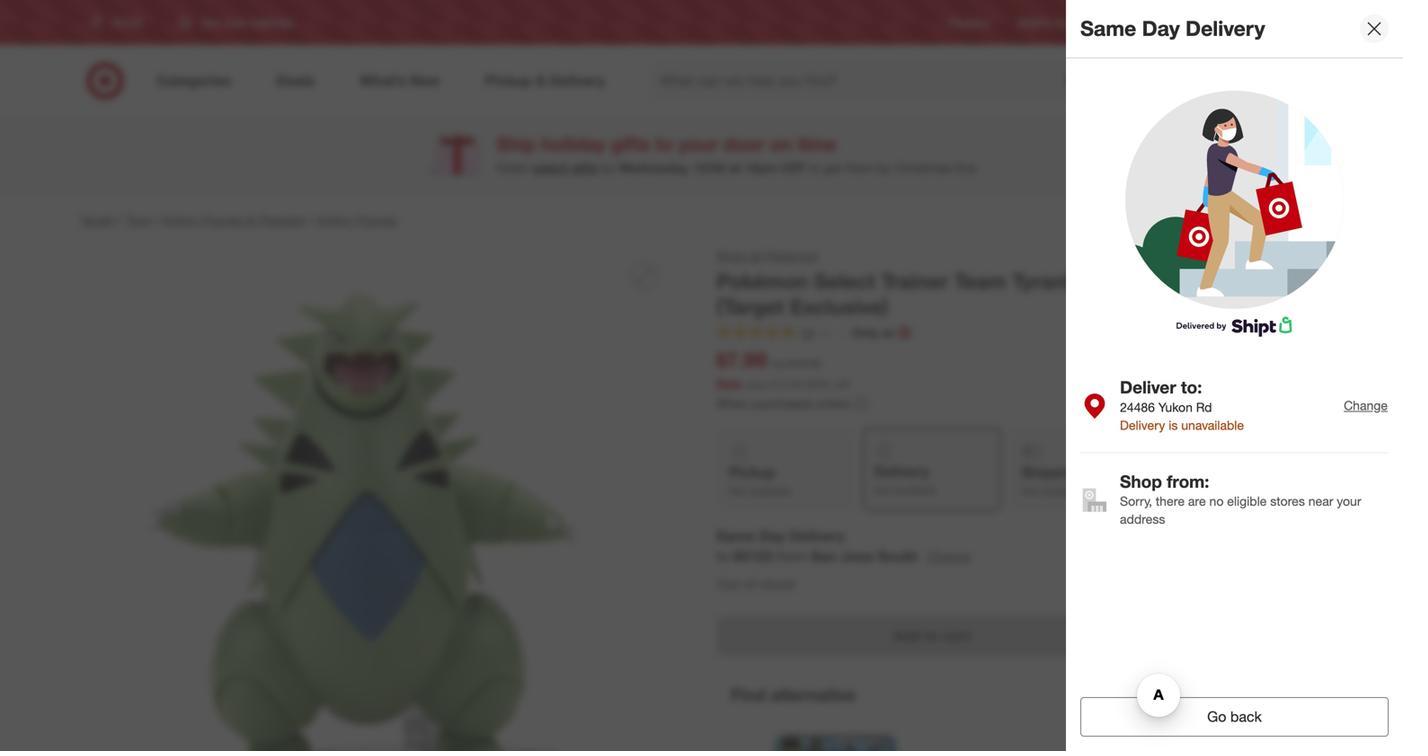 Task type: describe. For each thing, give the bounding box(es) containing it.
to up out
[[717, 548, 729, 566]]

ad
[[1056, 16, 1069, 29]]

6"
[[1104, 269, 1125, 294]]

pickup not available
[[729, 464, 791, 498]]

1 figures from the left
[[202, 212, 243, 228]]

stores
[[1283, 16, 1314, 29]]

2 by from the left
[[878, 160, 891, 176]]

south
[[878, 548, 918, 566]]

$19.99
[[789, 357, 821, 370]]

find for find stores
[[1259, 16, 1280, 29]]

your inside ship holiday gifts to your door on time order select gifts by wednesday, 12/20 at 12pm cst to get them by christmas eve.
[[679, 133, 718, 156]]

change for change button within same day delivery dialog
[[1344, 398, 1388, 414]]

1 vertical spatial same
[[717, 528, 755, 545]]

out of stock
[[717, 576, 796, 593]]

jurassic world legacy mamenchisaurus figure (target exclusive) image
[[774, 735, 922, 752]]

stock
[[761, 576, 796, 593]]

christmas
[[895, 160, 952, 176]]

1 / from the left
[[118, 212, 122, 228]]

available for shipping
[[1042, 485, 1084, 498]]

pokémon
[[717, 269, 808, 294]]

0 vertical spatial gifts
[[611, 133, 650, 156]]

ship
[[496, 133, 536, 156]]

there
[[1156, 494, 1185, 509]]

eve.
[[956, 160, 979, 176]]

shop from: sorry, there are no eligible stores near your address
[[1120, 471, 1362, 527]]

target for target circle
[[1170, 16, 1199, 29]]

from san jose south
[[777, 548, 918, 566]]

toys
[[126, 212, 151, 228]]

delivery not available
[[875, 463, 937, 497]]

target / toys / action figures & playsets / action figures
[[80, 212, 397, 228]]

shipping not available
[[1022, 464, 1084, 498]]

same day delivery inside same day delivery dialog
[[1081, 16, 1266, 41]]

playsets
[[258, 212, 305, 228]]

$
[[771, 378, 776, 391]]

is
[[1169, 418, 1178, 433]]

trainer
[[881, 269, 949, 294]]

shipping
[[1022, 464, 1082, 482]]

only
[[852, 325, 879, 341]]

ship holiday gifts to your door on time order select gifts by wednesday, 12/20 at 12pm cst to get them by christmas eve.
[[496, 133, 979, 176]]

0 horizontal spatial gifts
[[572, 160, 598, 176]]

add to cart
[[894, 627, 971, 645]]

stores
[[1271, 494, 1305, 509]]

rd
[[1197, 400, 1212, 415]]

target link
[[80, 212, 114, 228]]

go
[[1208, 709, 1227, 726]]

figure
[[1200, 269, 1262, 294]]

find for find alternative
[[731, 685, 766, 706]]

address
[[1120, 512, 1166, 527]]

(
[[806, 378, 809, 391]]

your inside shop from: sorry, there are no eligible stores near your address
[[1337, 494, 1362, 509]]

to left get
[[809, 160, 820, 176]]

off
[[834, 378, 847, 391]]

sorry,
[[1120, 494, 1153, 509]]

exclusive)
[[790, 295, 888, 320]]

on
[[770, 133, 793, 156]]

%
[[821, 378, 831, 391]]

not for delivery
[[875, 484, 892, 497]]

at inside ship holiday gifts to your door on time order select gifts by wednesday, 12/20 at 12pm cst to get them by christmas eve.
[[729, 160, 741, 176]]

team
[[954, 269, 1007, 294]]

$7.99
[[717, 347, 767, 373]]

shop for there
[[1120, 471, 1162, 492]]

toys link
[[126, 212, 151, 228]]

&
[[246, 212, 254, 228]]

same inside same day delivery dialog
[[1081, 16, 1137, 41]]

get
[[824, 160, 842, 176]]

san
[[811, 548, 837, 566]]

wednesday,
[[619, 160, 690, 176]]

12/20
[[693, 160, 726, 176]]

action for /
[[317, 212, 352, 228]]

0 horizontal spatial day
[[759, 528, 786, 545]]

back
[[1231, 709, 1262, 726]]

them
[[846, 160, 874, 176]]

0 horizontal spatial action
[[162, 212, 198, 228]]

go back button
[[1081, 698, 1389, 737]]

pickup
[[729, 464, 776, 482]]

only at
[[852, 325, 894, 341]]

are
[[1189, 494, 1206, 509]]

not for pickup
[[729, 485, 747, 498]]

no
[[1210, 494, 1224, 509]]

weekly ad
[[1018, 16, 1069, 29]]

save
[[746, 378, 768, 391]]

to inside button
[[925, 627, 939, 645]]

1 by from the left
[[602, 160, 615, 176]]

target circle
[[1170, 16, 1230, 29]]

time
[[798, 133, 837, 156]]

to up wednesday,
[[656, 133, 674, 156]]

shop for pokémon
[[717, 248, 746, 264]]

delivery inside deliver to: 24486 yukon rd delivery is unavailable
[[1120, 418, 1166, 433]]

1 horizontal spatial at
[[883, 325, 894, 341]]

95123
[[733, 548, 773, 566]]



Task type: vqa. For each thing, say whether or not it's contained in the screenshot.
by
yes



Task type: locate. For each thing, give the bounding box(es) containing it.
1 horizontal spatial target
[[1170, 16, 1199, 29]]

alternative
[[771, 685, 856, 706]]

deliver to: 24486 yukon rd delivery is unavailable
[[1120, 377, 1244, 433]]

by
[[602, 160, 615, 176], [878, 160, 891, 176]]

1 horizontal spatial shop
[[1120, 471, 1162, 492]]

not for shipping
[[1022, 485, 1039, 498]]

your right near
[[1337, 494, 1362, 509]]

day up '95123'
[[759, 528, 786, 545]]

0 horizontal spatial same
[[717, 528, 755, 545]]

2 horizontal spatial not
[[1022, 485, 1039, 498]]

action right 6"
[[1131, 269, 1194, 294]]

1 horizontal spatial by
[[878, 160, 891, 176]]

1 horizontal spatial same day delivery
[[1081, 16, 1266, 41]]

0 vertical spatial same day delivery
[[1081, 16, 1266, 41]]

target left toys
[[80, 212, 114, 228]]

gifts down holiday
[[572, 160, 598, 176]]

0 horizontal spatial target
[[80, 212, 114, 228]]

available inside delivery not available
[[895, 484, 937, 497]]

1 horizontal spatial available
[[895, 484, 937, 497]]

/ right toys
[[155, 212, 159, 228]]

deliver
[[1120, 377, 1177, 398]]

reg
[[770, 357, 786, 370]]

all
[[750, 248, 762, 264]]

1 vertical spatial gifts
[[572, 160, 598, 176]]

by right them
[[878, 160, 891, 176]]

change button
[[1343, 396, 1389, 416], [926, 547, 972, 567]]

eligible
[[1228, 494, 1267, 509]]

not down shipping
[[1022, 485, 1039, 498]]

day right 'redcard' link
[[1142, 16, 1180, 41]]

0 vertical spatial at
[[729, 160, 741, 176]]

generic shipt shopper carrying bags image
[[1126, 91, 1344, 338]]

jose
[[841, 548, 874, 566]]

go back
[[1208, 709, 1262, 726]]

1 vertical spatial same day delivery
[[717, 528, 845, 545]]

)
[[847, 378, 850, 391]]

find stores link
[[1259, 15, 1314, 30]]

0 horizontal spatial not
[[729, 485, 747, 498]]

find left alternative
[[731, 685, 766, 706]]

change inside same day delivery dialog
[[1344, 398, 1388, 414]]

action right toys 'link'
[[162, 212, 198, 228]]

0 horizontal spatial change
[[927, 549, 971, 565]]

shop up sorry,
[[1120, 471, 1162, 492]]

not down pickup
[[729, 485, 747, 498]]

2 horizontal spatial action
[[1131, 269, 1194, 294]]

cart
[[943, 627, 971, 645]]

add
[[894, 627, 921, 645]]

0 vertical spatial same
[[1081, 16, 1137, 41]]

target left circle
[[1170, 16, 1199, 29]]

unavailable
[[1182, 418, 1244, 433]]

1 horizontal spatial find
[[1259, 16, 1280, 29]]

0 vertical spatial target
[[1170, 16, 1199, 29]]

at down door
[[729, 160, 741, 176]]

0 vertical spatial shop
[[717, 248, 746, 264]]

0 horizontal spatial find
[[731, 685, 766, 706]]

0 vertical spatial change
[[1344, 398, 1388, 414]]

1 horizontal spatial same
[[1081, 16, 1137, 41]]

available down shipping
[[1042, 485, 1084, 498]]

1 horizontal spatial action
[[317, 212, 352, 228]]

to right add on the bottom of page
[[925, 627, 939, 645]]

find alternative
[[731, 685, 856, 706]]

1 vertical spatial target
[[80, 212, 114, 228]]

shop left all
[[717, 248, 746, 264]]

at
[[729, 160, 741, 176], [883, 325, 894, 341]]

1 horizontal spatial change
[[1344, 398, 1388, 414]]

cst
[[781, 160, 806, 176]]

gifts
[[611, 133, 650, 156], [572, 160, 598, 176]]

3 / from the left
[[309, 212, 313, 228]]

0 horizontal spatial change button
[[926, 547, 972, 567]]

by down holiday
[[602, 160, 615, 176]]

of
[[744, 576, 757, 593]]

jurassic world: dominion release 'n rampage soyona & atrociraptor pack (target exclusive) image
[[1141, 735, 1288, 752]]

from
[[777, 548, 807, 566]]

2 figures from the left
[[356, 212, 397, 228]]

not up the south
[[875, 484, 892, 497]]

purchased
[[753, 396, 813, 412]]

1 vertical spatial find
[[731, 685, 766, 706]]

1 horizontal spatial day
[[1142, 16, 1180, 41]]

find stores
[[1259, 16, 1314, 29]]

gifts up wednesday,
[[611, 133, 650, 156]]

target
[[1170, 16, 1199, 29], [80, 212, 114, 228]]

12pm
[[745, 160, 777, 176]]

find left stores
[[1259, 16, 1280, 29]]

0 horizontal spatial your
[[679, 133, 718, 156]]

action right playsets
[[317, 212, 352, 228]]

from:
[[1167, 471, 1210, 492]]

available down pickup
[[750, 485, 791, 498]]

1 horizontal spatial not
[[875, 484, 892, 497]]

0 horizontal spatial by
[[602, 160, 615, 176]]

1 horizontal spatial figures
[[356, 212, 397, 228]]

shop all pokemon pokémon select trainer team tyranitar 6" action figure (target exclusive)
[[717, 248, 1262, 320]]

shop
[[717, 248, 746, 264], [1120, 471, 1162, 492]]

tyranitar
[[1012, 269, 1099, 294]]

target for target / toys / action figures & playsets / action figures
[[80, 212, 114, 228]]

same
[[1081, 16, 1137, 41], [717, 528, 755, 545]]

online
[[816, 396, 850, 412]]

order
[[496, 160, 529, 176]]

$7.99 reg $19.99 sale save $ 12.00 ( 60 % off )
[[717, 347, 850, 392]]

pok&#233;mon select trainer team tyranitar 6&#34; action figure (target exclusive), 1 of 20 image
[[80, 247, 673, 752]]

0 vertical spatial day
[[1142, 16, 1180, 41]]

weekly
[[1018, 16, 1053, 29]]

when purchased online
[[717, 396, 850, 412]]

action figures & playsets link
[[162, 212, 305, 228]]

redcard
[[1098, 16, 1141, 29]]

60
[[809, 378, 821, 391]]

fisher-price imaginext jurassic world raptor recon - target exclusive image
[[958, 735, 1105, 752]]

change for the bottom change button
[[927, 549, 971, 565]]

/ right playsets
[[309, 212, 313, 228]]

select
[[532, 160, 568, 176]]

change button inside same day delivery dialog
[[1343, 396, 1389, 416]]

1 vertical spatial your
[[1337, 494, 1362, 509]]

0 horizontal spatial available
[[750, 485, 791, 498]]

1 vertical spatial at
[[883, 325, 894, 341]]

your up the 12/20
[[679, 133, 718, 156]]

0 horizontal spatial at
[[729, 160, 741, 176]]

to:
[[1181, 377, 1202, 398]]

same right 'ad'
[[1081, 16, 1137, 41]]

2 horizontal spatial available
[[1042, 485, 1084, 498]]

available inside 'pickup not available'
[[750, 485, 791, 498]]

12.00
[[776, 378, 803, 391]]

/
[[118, 212, 122, 228], [155, 212, 159, 228], [309, 212, 313, 228]]

0 horizontal spatial figures
[[202, 212, 243, 228]]

available for pickup
[[750, 485, 791, 498]]

redcard link
[[1098, 15, 1141, 30]]

change
[[1344, 398, 1388, 414], [927, 549, 971, 565]]

not inside shipping not available
[[1022, 485, 1039, 498]]

action figures link
[[317, 212, 397, 228]]

same up to 95123
[[717, 528, 755, 545]]

delivery
[[1186, 16, 1266, 41], [1120, 418, 1166, 433], [875, 463, 930, 481], [790, 528, 845, 545]]

day
[[1142, 16, 1180, 41], [759, 528, 786, 545]]

to 95123
[[717, 548, 773, 566]]

1 horizontal spatial your
[[1337, 494, 1362, 509]]

1 vertical spatial day
[[759, 528, 786, 545]]

yukon
[[1159, 400, 1193, 415]]

not inside 'pickup not available'
[[729, 485, 747, 498]]

holiday
[[541, 133, 606, 156]]

out
[[717, 576, 740, 593]]

0 vertical spatial find
[[1259, 16, 1280, 29]]

day inside same day delivery dialog
[[1142, 16, 1180, 41]]

/ left toys 'link'
[[118, 212, 122, 228]]

1 horizontal spatial gifts
[[611, 133, 650, 156]]

registry link
[[950, 15, 990, 30]]

pokemon
[[766, 248, 819, 264]]

your
[[679, 133, 718, 156], [1337, 494, 1362, 509]]

registry
[[950, 16, 990, 29]]

shop inside shop all pokemon pokémon select trainer team tyranitar 6" action figure (target exclusive)
[[717, 248, 746, 264]]

same day delivery dialog
[[1066, 0, 1404, 752]]

action for pokémon
[[1131, 269, 1194, 294]]

1 vertical spatial change button
[[926, 547, 972, 567]]

not inside delivery not available
[[875, 484, 892, 497]]

(target
[[717, 295, 784, 320]]

1 vertical spatial change
[[927, 549, 971, 565]]

1 horizontal spatial /
[[155, 212, 159, 228]]

target circle link
[[1170, 15, 1230, 30]]

0 vertical spatial your
[[679, 133, 718, 156]]

2 / from the left
[[155, 212, 159, 228]]

1 vertical spatial shop
[[1120, 471, 1162, 492]]

figures
[[202, 212, 243, 228], [356, 212, 397, 228]]

What can we help you find? suggestions appear below search field
[[649, 61, 1097, 101]]

action inside shop all pokemon pokémon select trainer team tyranitar 6" action figure (target exclusive)
[[1131, 269, 1194, 294]]

0 vertical spatial change button
[[1343, 396, 1389, 416]]

0 horizontal spatial shop
[[717, 248, 746, 264]]

available for delivery
[[895, 484, 937, 497]]

select
[[814, 269, 876, 294]]

33 link
[[717, 324, 833, 345]]

0 horizontal spatial same day delivery
[[717, 528, 845, 545]]

24486
[[1120, 400, 1155, 415]]

circle
[[1202, 16, 1230, 29]]

2 horizontal spatial /
[[309, 212, 313, 228]]

delivery inside delivery not available
[[875, 463, 930, 481]]

33
[[801, 325, 815, 341]]

available up the south
[[895, 484, 937, 497]]

door
[[724, 133, 765, 156]]

available inside shipping not available
[[1042, 485, 1084, 498]]

action
[[162, 212, 198, 228], [317, 212, 352, 228], [1131, 269, 1194, 294]]

shop inside shop from: sorry, there are no eligible stores near your address
[[1120, 471, 1162, 492]]

at right only
[[883, 325, 894, 341]]

0 horizontal spatial /
[[118, 212, 122, 228]]

weekly ad link
[[1018, 15, 1069, 30]]

1 horizontal spatial change button
[[1343, 396, 1389, 416]]

near
[[1309, 494, 1334, 509]]



